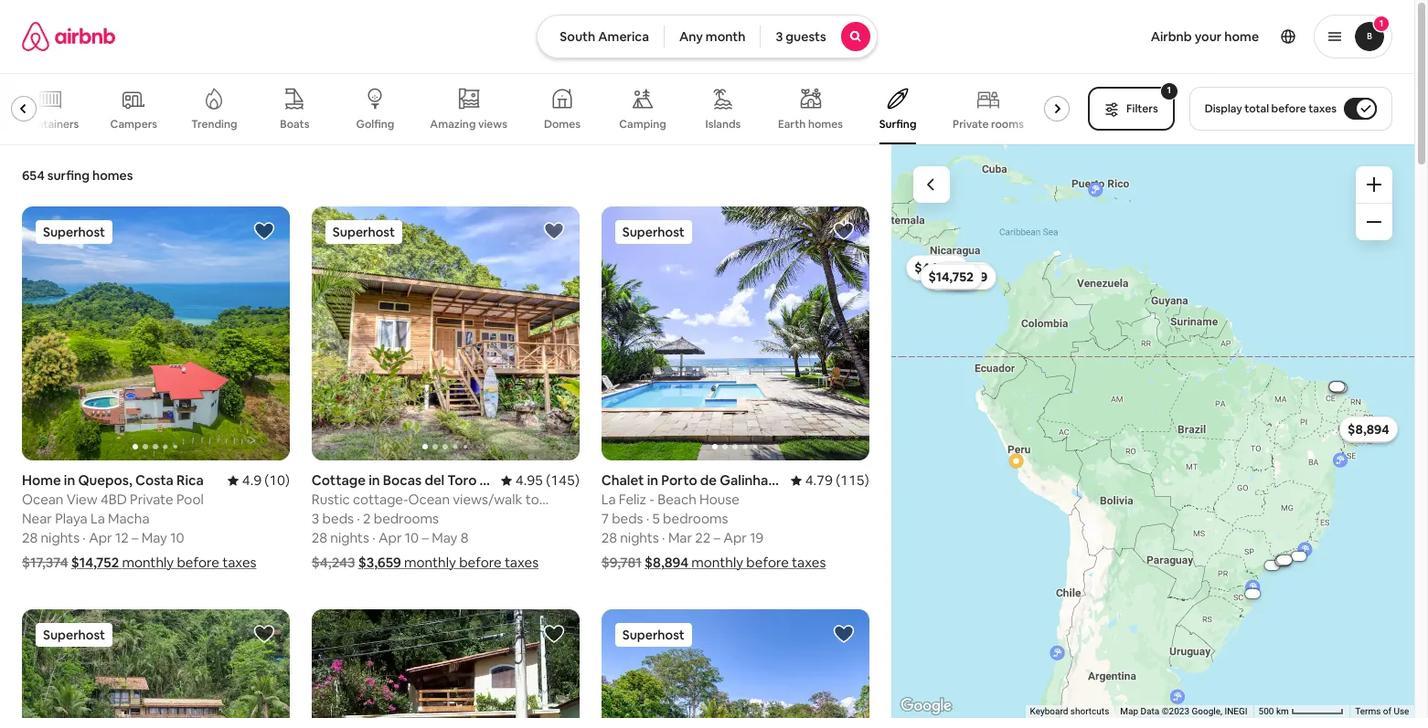 Task type: describe. For each thing, give the bounding box(es) containing it.
amazing views
[[430, 117, 507, 131]]

19
[[750, 530, 764, 547]]

use
[[1393, 707, 1409, 717]]

km
[[1276, 707, 1289, 717]]

views
[[478, 117, 507, 131]]

$14,752 button
[[920, 264, 982, 290]]

apr inside la feliz - beach house 7 beds · 5 bedrooms 28 nights · mar 22 – apr 19 $9,781 $8,894 monthly before taxes
[[724, 530, 747, 547]]

before inside la feliz - beach house 7 beds · 5 bedrooms 28 nights · mar 22 – apr 19 $9,781 $8,894 monthly before taxes
[[746, 554, 789, 572]]

$9,961
[[934, 270, 973, 286]]

nights inside la feliz - beach house 7 beds · 5 bedrooms 28 nights · mar 22 – apr 19 $9,781 $8,894 monthly before taxes
[[620, 530, 659, 547]]

$44,911 $9,961
[[914, 260, 973, 286]]

south america button
[[537, 15, 665, 59]]

la feliz - beach house 7 beds · 5 bedrooms 28 nights · mar 22 – apr 19 $9,781 $8,894 monthly before taxes
[[601, 491, 826, 572]]

– inside home in quepos, costa rica ocean view 4bd private pool near playa la macha 28 nights · apr 12 – may 10 $17,374 $14,752 monthly before taxes
[[132, 530, 138, 547]]

· left the 5
[[646, 510, 649, 528]]

rica
[[177, 472, 204, 489]]

4.95 out of 5 average rating,  145 reviews image
[[501, 472, 579, 489]]

$8,894 inside la feliz - beach house 7 beds · 5 bedrooms 28 nights · mar 22 – apr 19 $9,781 $8,894 monthly before taxes
[[645, 554, 689, 572]]

camping
[[619, 117, 666, 132]]

surfing
[[879, 117, 917, 132]]

$8,894 inside button
[[1348, 421, 1389, 438]]

feliz
[[619, 491, 646, 509]]

keyboard shortcuts button
[[1030, 706, 1109, 719]]

terms
[[1355, 707, 1381, 717]]

4.9 (10)
[[242, 472, 290, 489]]

google image
[[896, 695, 956, 719]]

3 guests button
[[760, 15, 878, 59]]

data
[[1140, 707, 1159, 717]]

south america
[[560, 28, 649, 45]]

nights inside home in quepos, costa rica ocean view 4bd private pool near playa la macha 28 nights · apr 12 – may 10 $17,374 $14,752 monthly before taxes
[[41, 530, 80, 547]]

islands
[[705, 117, 741, 132]]

$3,659 inside button
[[947, 269, 988, 286]]

taxes inside la feliz - beach house 7 beds · 5 bedrooms 28 nights · mar 22 – apr 19 $9,781 $8,894 monthly before taxes
[[792, 554, 826, 572]]

la inside home in quepos, costa rica ocean view 4bd private pool near playa la macha 28 nights · apr 12 – may 10 $17,374 $14,752 monthly before taxes
[[90, 510, 105, 528]]

month
[[706, 28, 746, 45]]

none search field containing south america
[[537, 15, 878, 59]]

display total before taxes button
[[1189, 87, 1392, 131]]

beds inside la feliz - beach house 7 beds · 5 bedrooms 28 nights · mar 22 – apr 19 $9,781 $8,894 monthly before taxes
[[612, 510, 643, 528]]

in
[[64, 472, 75, 489]]

home
[[22, 472, 61, 489]]

mar
[[668, 530, 692, 547]]

house
[[699, 491, 739, 509]]

beach
[[658, 491, 696, 509]]

4.79 out of 5 average rating,  115 reviews image
[[791, 472, 869, 489]]

private inside home in quepos, costa rica ocean view 4bd private pool near playa la macha 28 nights · apr 12 – may 10 $17,374 $14,752 monthly before taxes
[[130, 491, 173, 509]]

(145)
[[546, 472, 579, 489]]

keyboard
[[1030, 707, 1068, 717]]

· left 2
[[357, 510, 360, 528]]

0 horizontal spatial homes
[[92, 167, 133, 184]]

before inside 3 beds · 2 bedrooms 28 nights · apr 10 – may 8 $4,243 $3,659 monthly before taxes
[[459, 554, 502, 572]]

500
[[1258, 707, 1274, 717]]

google,
[[1191, 707, 1222, 717]]

$13,167
[[1328, 384, 1346, 390]]

$14,752 inside home in quepos, costa rica ocean view 4bd private pool near playa la macha 28 nights · apr 12 – may 10 $17,374 $14,752 monthly before taxes
[[71, 554, 119, 572]]

$13,167 button
[[1319, 383, 1355, 392]]

home
[[1224, 28, 1259, 45]]

add to wishlist: home in toninhas, brazil image
[[543, 624, 565, 646]]

macha
[[108, 510, 149, 528]]

· left mar
[[662, 530, 665, 547]]

(115)
[[836, 472, 869, 489]]

4.9 out of 5 average rating,  10 reviews image
[[227, 472, 290, 489]]

4.95
[[515, 472, 543, 489]]

airbnb your home link
[[1140, 17, 1270, 56]]

amazing
[[430, 117, 476, 131]]

4bd
[[101, 491, 127, 509]]

$10,703
[[940, 266, 986, 283]]

– inside 3 beds · 2 bedrooms 28 nights · apr 10 – may 8 $4,243 $3,659 monthly before taxes
[[422, 530, 429, 547]]

$17,374
[[22, 554, 68, 572]]

rooms
[[991, 117, 1024, 132]]

bedrooms inside 3 beds · 2 bedrooms 28 nights · apr 10 – may 8 $4,243 $3,659 monthly before taxes
[[374, 510, 439, 528]]

bedrooms inside la feliz - beach house 7 beds · 5 bedrooms 28 nights · mar 22 – apr 19 $9,781 $8,894 monthly before taxes
[[663, 510, 728, 528]]

add to wishlist: home in puerto viejo de talamanca, costa rica image
[[833, 624, 855, 646]]

playa
[[55, 510, 87, 528]]

total
[[1245, 101, 1269, 116]]

4.79
[[805, 472, 833, 489]]

$4,243
[[312, 554, 355, 572]]

4.95 (145)
[[515, 472, 579, 489]]

654
[[22, 167, 45, 184]]

· left 8
[[372, 530, 376, 547]]

may inside home in quepos, costa rica ocean view 4bd private pool near playa la macha 28 nights · apr 12 – may 10 $17,374 $14,752 monthly before taxes
[[141, 530, 167, 547]]

7
[[601, 510, 609, 528]]

0 vertical spatial private
[[953, 117, 989, 132]]

any
[[679, 28, 703, 45]]

3 for 3 beds · 2 bedrooms 28 nights · apr 10 – may 8 $4,243 $3,659 monthly before taxes
[[312, 510, 319, 528]]

america
[[598, 28, 649, 45]]

4.9
[[242, 472, 262, 489]]

©2023
[[1161, 707, 1189, 717]]

$10,703 button
[[932, 262, 994, 287]]

of
[[1383, 707, 1391, 717]]

add to wishlist: cottage in bocas del toro province, panama image
[[543, 220, 565, 242]]

monthly inside home in quepos, costa rica ocean view 4bd private pool near playa la macha 28 nights · apr 12 – may 10 $17,374 $14,752 monthly before taxes
[[122, 554, 174, 572]]

$14,752 inside button
[[928, 269, 974, 285]]

1 inside dropdown button
[[1379, 17, 1384, 29]]

2
[[363, 510, 371, 528]]

containers
[[22, 117, 79, 132]]

shortcuts
[[1070, 707, 1109, 717]]



Task type: locate. For each thing, give the bounding box(es) containing it.
before right total
[[1271, 101, 1306, 116]]

filters
[[1127, 101, 1158, 116]]

2 beds from the left
[[612, 510, 643, 528]]

2 bedrooms from the left
[[663, 510, 728, 528]]

private left the rooms
[[953, 117, 989, 132]]

28 down near
[[22, 530, 38, 547]]

your
[[1195, 28, 1222, 45]]

beds down 'feliz'
[[612, 510, 643, 528]]

2 10 from the left
[[405, 530, 419, 547]]

airbnb your home
[[1151, 28, 1259, 45]]

1 horizontal spatial bedrooms
[[663, 510, 728, 528]]

filters button
[[1088, 87, 1175, 131]]

28 up $4,243 at bottom
[[312, 530, 327, 547]]

2 monthly from the left
[[404, 554, 456, 572]]

– right 12
[[132, 530, 138, 547]]

apr inside home in quepos, costa rica ocean view 4bd private pool near playa la macha 28 nights · apr 12 – may 10 $17,374 $14,752 monthly before taxes
[[89, 530, 112, 547]]

1 horizontal spatial nights
[[330, 530, 369, 547]]

4.79 (115)
[[805, 472, 869, 489]]

0 horizontal spatial beds
[[322, 510, 354, 528]]

near
[[22, 510, 52, 528]]

28
[[22, 530, 38, 547], [312, 530, 327, 547], [601, 530, 617, 547]]

3 left "guests"
[[776, 28, 783, 45]]

10 down pool
[[170, 530, 184, 547]]

1
[[1379, 17, 1384, 29], [1167, 84, 1171, 96]]

zoom in image
[[1367, 177, 1382, 192]]

$14,752
[[928, 269, 974, 285], [71, 554, 119, 572]]

apr left 19
[[724, 530, 747, 547]]

0 horizontal spatial –
[[132, 530, 138, 547]]

500 km
[[1258, 707, 1291, 717]]

bedrooms
[[374, 510, 439, 528], [663, 510, 728, 528]]

0 vertical spatial 1
[[1379, 17, 1384, 29]]

0 horizontal spatial 1
[[1167, 84, 1171, 96]]

0 horizontal spatial nights
[[41, 530, 80, 547]]

homes inside group
[[808, 117, 843, 132]]

1 button
[[1314, 15, 1392, 59]]

1 vertical spatial 3
[[312, 510, 319, 528]]

1 horizontal spatial homes
[[808, 117, 843, 132]]

1 – from the left
[[132, 530, 138, 547]]

$9,961 button
[[926, 265, 981, 291]]

1 horizontal spatial may
[[432, 530, 457, 547]]

before inside home in quepos, costa rica ocean view 4bd private pool near playa la macha 28 nights · apr 12 – may 10 $17,374 $14,752 monthly before taxes
[[177, 554, 219, 572]]

0 horizontal spatial monthly
[[122, 554, 174, 572]]

monthly inside 3 beds · 2 bedrooms 28 nights · apr 10 – may 8 $4,243 $3,659 monthly before taxes
[[404, 554, 456, 572]]

1 horizontal spatial monthly
[[404, 554, 456, 572]]

home in quepos, costa rica ocean view 4bd private pool near playa la macha 28 nights · apr 12 – may 10 $17,374 $14,752 monthly before taxes
[[22, 472, 256, 572]]

pool
[[176, 491, 204, 509]]

1 horizontal spatial 10
[[405, 530, 419, 547]]

1 horizontal spatial –
[[422, 530, 429, 547]]

apr
[[89, 530, 112, 547], [379, 530, 402, 547], [724, 530, 747, 547]]

costa
[[135, 472, 174, 489]]

nights down the 5
[[620, 530, 659, 547]]

1 horizontal spatial $3,659
[[947, 269, 988, 286]]

private rooms
[[953, 117, 1024, 132]]

la inside la feliz - beach house 7 beds · 5 bedrooms 28 nights · mar 22 – apr 19 $9,781 $8,894 monthly before taxes
[[601, 491, 616, 509]]

beds inside 3 beds · 2 bedrooms 28 nights · apr 10 – may 8 $4,243 $3,659 monthly before taxes
[[322, 510, 354, 528]]

taxes inside 'button'
[[1309, 101, 1337, 116]]

1 vertical spatial $3,659
[[358, 554, 401, 572]]

0 horizontal spatial la
[[90, 510, 105, 528]]

1 bedrooms from the left
[[374, 510, 439, 528]]

– left 8
[[422, 530, 429, 547]]

2 horizontal spatial apr
[[724, 530, 747, 547]]

1 vertical spatial $8,894
[[645, 554, 689, 572]]

28 inside la feliz - beach house 7 beds · 5 bedrooms 28 nights · mar 22 – apr 19 $9,781 $8,894 monthly before taxes
[[601, 530, 617, 547]]

keyboard shortcuts
[[1030, 707, 1109, 717]]

apr left 8
[[379, 530, 402, 547]]

3 monthly from the left
[[691, 554, 743, 572]]

2 nights from the left
[[330, 530, 369, 547]]

add to wishlist: home in almada, brazil image
[[253, 624, 275, 646]]

bedrooms right 2
[[374, 510, 439, 528]]

add to wishlist: chalet in porto de galinhas, brazil image
[[833, 220, 855, 242]]

· inside home in quepos, costa rica ocean view 4bd private pool near playa la macha 28 nights · apr 12 – may 10 $17,374 $14,752 monthly before taxes
[[83, 530, 86, 547]]

$3,659
[[947, 269, 988, 286], [358, 554, 401, 572]]

taxes down 4.95
[[505, 554, 539, 572]]

$3,659 inside 3 beds · 2 bedrooms 28 nights · apr 10 – may 8 $4,243 $3,659 monthly before taxes
[[358, 554, 401, 572]]

before down pool
[[177, 554, 219, 572]]

any month
[[679, 28, 746, 45]]

12
[[115, 530, 129, 547]]

0 horizontal spatial 3
[[312, 510, 319, 528]]

profile element
[[899, 0, 1392, 73]]

10 left 8
[[405, 530, 419, 547]]

taxes
[[1309, 101, 1337, 116], [222, 554, 256, 572], [505, 554, 539, 572], [792, 554, 826, 572]]

1 beds from the left
[[322, 510, 354, 528]]

0 horizontal spatial apr
[[89, 530, 112, 547]]

la
[[601, 491, 616, 509], [90, 510, 105, 528]]

$8,894 down $13,167 button
[[1348, 421, 1389, 438]]

0 horizontal spatial private
[[130, 491, 173, 509]]

3 – from the left
[[714, 530, 721, 547]]

3 guests
[[776, 28, 826, 45]]

1 vertical spatial $14,752
[[71, 554, 119, 572]]

3 apr from the left
[[724, 530, 747, 547]]

$8,894 down mar
[[645, 554, 689, 572]]

3 up $4,243 at bottom
[[312, 510, 319, 528]]

add to wishlist: home in quepos, costa rica image
[[253, 220, 275, 242]]

zoom out image
[[1367, 215, 1382, 229]]

28 inside home in quepos, costa rica ocean view 4bd private pool near playa la macha 28 nights · apr 12 – may 10 $17,374 $14,752 monthly before taxes
[[22, 530, 38, 547]]

before down 19
[[746, 554, 789, 572]]

2 horizontal spatial monthly
[[691, 554, 743, 572]]

10 inside 3 beds · 2 bedrooms 28 nights · apr 10 – may 8 $4,243 $3,659 monthly before taxes
[[405, 530, 419, 547]]

0 vertical spatial la
[[601, 491, 616, 509]]

3 nights from the left
[[620, 530, 659, 547]]

None search field
[[537, 15, 878, 59]]

1 vertical spatial la
[[90, 510, 105, 528]]

2 horizontal spatial nights
[[620, 530, 659, 547]]

28 inside 3 beds · 2 bedrooms 28 nights · apr 10 – may 8 $4,243 $3,659 monthly before taxes
[[312, 530, 327, 547]]

terms of use link
[[1355, 707, 1409, 717]]

group
[[0, 73, 1077, 144], [22, 207, 290, 461], [312, 207, 579, 461], [601, 207, 869, 461], [22, 610, 290, 719], [312, 610, 579, 719], [601, 610, 869, 719]]

taxes inside 3 beds · 2 bedrooms 28 nights · apr 10 – may 8 $4,243 $3,659 monthly before taxes
[[505, 554, 539, 572]]

$44,911 button
[[906, 255, 968, 281]]

1 horizontal spatial 1
[[1379, 17, 1384, 29]]

apr left 12
[[89, 530, 112, 547]]

1 vertical spatial 1
[[1167, 84, 1171, 96]]

may inside 3 beds · 2 bedrooms 28 nights · apr 10 – may 8 $4,243 $3,659 monthly before taxes
[[432, 530, 457, 547]]

-
[[649, 491, 655, 509]]

1 nights from the left
[[41, 530, 80, 547]]

nights down playa
[[41, 530, 80, 547]]

1 10 from the left
[[170, 530, 184, 547]]

inegi
[[1224, 707, 1247, 717]]

$9,556
[[1348, 422, 1388, 439]]

homes
[[808, 117, 843, 132], [92, 167, 133, 184]]

0 vertical spatial $8,894
[[1348, 421, 1389, 438]]

display
[[1205, 101, 1242, 116]]

ocean
[[22, 491, 63, 509]]

0 horizontal spatial 28
[[22, 530, 38, 547]]

la up 7
[[601, 491, 616, 509]]

$8,894 button
[[1339, 417, 1397, 442]]

1 horizontal spatial $8,894
[[1348, 421, 1389, 438]]

south
[[560, 28, 595, 45]]

airbnb
[[1151, 28, 1192, 45]]

– right 22
[[714, 530, 721, 547]]

2 apr from the left
[[379, 530, 402, 547]]

terms of use
[[1355, 707, 1409, 717]]

nights inside 3 beds · 2 bedrooms 28 nights · apr 10 – may 8 $4,243 $3,659 monthly before taxes
[[330, 530, 369, 547]]

beds
[[322, 510, 354, 528], [612, 510, 643, 528]]

1 vertical spatial private
[[130, 491, 173, 509]]

view
[[66, 491, 98, 509]]

golfing
[[356, 117, 394, 132]]

1 horizontal spatial 28
[[312, 530, 327, 547]]

1 horizontal spatial beds
[[612, 510, 643, 528]]

1 monthly from the left
[[122, 554, 174, 572]]

$44,911
[[914, 260, 960, 276]]

2 may from the left
[[432, 530, 457, 547]]

beds left 2
[[322, 510, 354, 528]]

guests
[[786, 28, 826, 45]]

domes
[[544, 117, 581, 132]]

500 km button
[[1253, 706, 1349, 719]]

1 horizontal spatial private
[[953, 117, 989, 132]]

before down 8
[[459, 554, 502, 572]]

$9,781
[[601, 554, 642, 572]]

1 28 from the left
[[22, 530, 38, 547]]

5
[[652, 510, 660, 528]]

taxes inside home in quepos, costa rica ocean view 4bd private pool near playa la macha 28 nights · apr 12 – may 10 $17,374 $14,752 monthly before taxes
[[222, 554, 256, 572]]

$8,894
[[1348, 421, 1389, 438], [645, 554, 689, 572]]

0 vertical spatial 3
[[776, 28, 783, 45]]

map
[[1120, 707, 1138, 717]]

google map
showing 35 stays. region
[[891, 144, 1414, 719]]

$3,659 button
[[939, 265, 996, 290]]

1 vertical spatial homes
[[92, 167, 133, 184]]

8
[[460, 530, 468, 547]]

taxes down 4.79
[[792, 554, 826, 572]]

monthly inside la feliz - beach house 7 beds · 5 bedrooms 28 nights · mar 22 – apr 19 $9,781 $8,894 monthly before taxes
[[691, 554, 743, 572]]

3 28 from the left
[[601, 530, 617, 547]]

0 vertical spatial $14,752
[[928, 269, 974, 285]]

may left 8
[[432, 530, 457, 547]]

0 horizontal spatial bedrooms
[[374, 510, 439, 528]]

bedrooms up 22
[[663, 510, 728, 528]]

boats
[[280, 117, 309, 132]]

0 horizontal spatial $14,752
[[71, 554, 119, 572]]

10 inside home in quepos, costa rica ocean view 4bd private pool near playa la macha 28 nights · apr 12 – may 10 $17,374 $14,752 monthly before taxes
[[170, 530, 184, 547]]

may down 'macha'
[[141, 530, 167, 547]]

1 apr from the left
[[89, 530, 112, 547]]

· down playa
[[83, 530, 86, 547]]

surfing
[[47, 167, 90, 184]]

0 horizontal spatial $3,659
[[358, 554, 401, 572]]

earth homes
[[778, 117, 843, 132]]

3 inside button
[[776, 28, 783, 45]]

private down costa
[[130, 491, 173, 509]]

3
[[776, 28, 783, 45], [312, 510, 319, 528]]

1 horizontal spatial $14,752
[[928, 269, 974, 285]]

1 horizontal spatial 3
[[776, 28, 783, 45]]

2 horizontal spatial 28
[[601, 530, 617, 547]]

trending
[[191, 117, 237, 132]]

1 horizontal spatial la
[[601, 491, 616, 509]]

2 28 from the left
[[312, 530, 327, 547]]

0 horizontal spatial 10
[[170, 530, 184, 547]]

la down view
[[90, 510, 105, 528]]

before inside the display total before taxes 'button'
[[1271, 101, 1306, 116]]

1 horizontal spatial apr
[[379, 530, 402, 547]]

homes right surfing
[[92, 167, 133, 184]]

display total before taxes
[[1205, 101, 1337, 116]]

apr inside 3 beds · 2 bedrooms 28 nights · apr 10 – may 8 $4,243 $3,659 monthly before taxes
[[379, 530, 402, 547]]

0 horizontal spatial may
[[141, 530, 167, 547]]

3 beds · 2 bedrooms 28 nights · apr 10 – may 8 $4,243 $3,659 monthly before taxes
[[312, 510, 539, 572]]

28 down 7
[[601, 530, 617, 547]]

$9,556 button
[[1339, 418, 1396, 443]]

1 may from the left
[[141, 530, 167, 547]]

earth
[[778, 117, 806, 132]]

taxes right total
[[1309, 101, 1337, 116]]

homes right 'earth'
[[808, 117, 843, 132]]

private
[[953, 117, 989, 132], [130, 491, 173, 509]]

0 vertical spatial $3,659
[[947, 269, 988, 286]]

– inside la feliz - beach house 7 beds · 5 bedrooms 28 nights · mar 22 – apr 19 $9,781 $8,894 monthly before taxes
[[714, 530, 721, 547]]

654 surfing homes
[[22, 167, 133, 184]]

taxes up 'add to wishlist: home in almada, brazil' icon at the left bottom
[[222, 554, 256, 572]]

3 inside 3 beds · 2 bedrooms 28 nights · apr 10 – may 8 $4,243 $3,659 monthly before taxes
[[312, 510, 319, 528]]

10
[[170, 530, 184, 547], [405, 530, 419, 547]]

2 horizontal spatial –
[[714, 530, 721, 547]]

0 horizontal spatial $8,894
[[645, 554, 689, 572]]

2 – from the left
[[422, 530, 429, 547]]

group containing amazing views
[[0, 73, 1077, 144]]

0 vertical spatial homes
[[808, 117, 843, 132]]

nights down 2
[[330, 530, 369, 547]]

3 for 3 guests
[[776, 28, 783, 45]]

22
[[695, 530, 711, 547]]

nights
[[41, 530, 80, 547], [330, 530, 369, 547], [620, 530, 659, 547]]

map data ©2023 google, inegi
[[1120, 707, 1247, 717]]



Task type: vqa. For each thing, say whether or not it's contained in the screenshot.
area. at the top left
no



